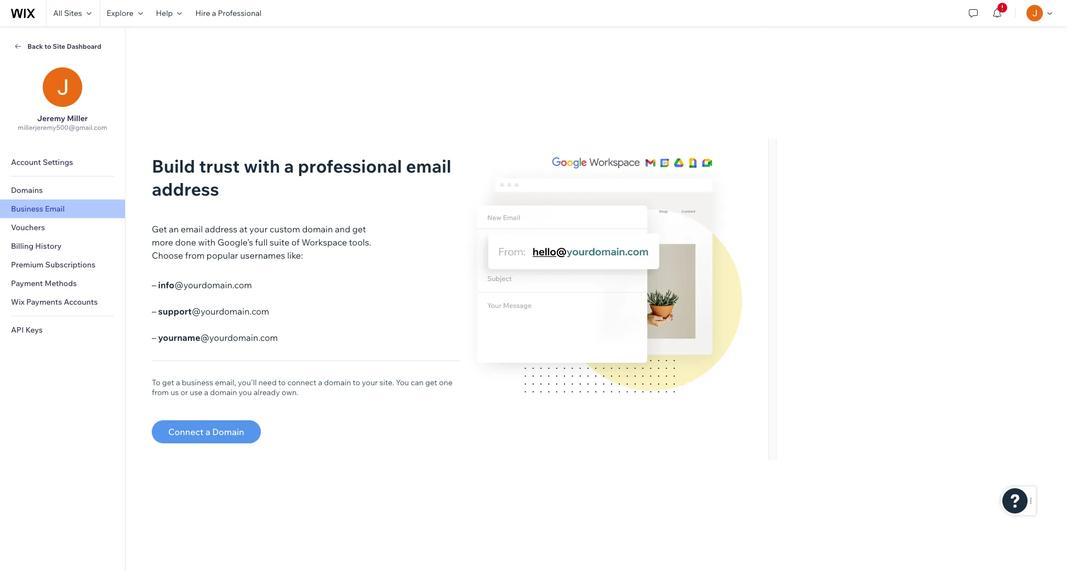 Task type: locate. For each thing, give the bounding box(es) containing it.
1 vertical spatial with
[[198, 236, 216, 247]]

help
[[156, 8, 173, 18]]

account
[[11, 157, 41, 167]]

history
[[35, 241, 62, 251]]

with up the popular
[[198, 236, 216, 247]]

with
[[244, 155, 280, 177], [198, 236, 216, 247]]

0 horizontal spatial get
[[162, 377, 174, 387]]

from left us at the bottom of page
[[152, 387, 169, 397]]

to left site.
[[353, 377, 360, 387]]

your up full on the top of page
[[249, 223, 268, 234]]

back to site dashboard link
[[13, 41, 112, 51]]

2 horizontal spatial to
[[353, 377, 360, 387]]

address down build
[[152, 178, 219, 200]]

domain inside the get an email address at your custom domain and get more done with google's full suite of workspace tools. choose from popular usernames like:
[[302, 223, 333, 234]]

all
[[53, 8, 62, 18]]

you
[[396, 377, 409, 387]]

like:
[[287, 250, 303, 261]]

@yourdomain.com for – yourname @yourdomain.com
[[200, 332, 278, 343]]

billing history
[[11, 241, 62, 251]]

a inside button
[[205, 426, 210, 437]]

of
[[291, 236, 300, 247]]

@yourdomain.com
[[174, 279, 252, 290], [192, 306, 269, 317], [200, 332, 278, 343]]

billing history link
[[0, 237, 125, 255]]

domain
[[302, 223, 333, 234], [324, 377, 351, 387], [210, 387, 237, 397]]

wix payments accounts
[[11, 297, 98, 307]]

full
[[255, 236, 268, 247]]

1 – from the top
[[152, 279, 156, 290]]

get inside the get an email address at your custom domain and get more done with google's full suite of workspace tools. choose from popular usernames like:
[[352, 223, 366, 234]]

google's
[[217, 236, 253, 247]]

miller
[[67, 113, 88, 123]]

usernames
[[240, 250, 285, 261]]

address
[[152, 178, 219, 200], [205, 223, 237, 234]]

0 horizontal spatial your
[[249, 223, 268, 234]]

domain
[[212, 426, 244, 437]]

back to site dashboard
[[27, 42, 101, 50]]

0 horizontal spatial to
[[45, 42, 51, 50]]

1 vertical spatial from
[[152, 387, 169, 397]]

api keys
[[11, 325, 43, 335]]

from inside the to get a business email, you'll need to connect a domain to your site. you can get one from us or use a domain you already own.
[[152, 387, 169, 397]]

from inside the get an email address at your custom domain and get more done with google's full suite of workspace tools. choose from popular usernames like:
[[185, 250, 205, 261]]

business
[[182, 377, 213, 387]]

support
[[158, 306, 192, 317]]

get
[[352, 223, 366, 234], [162, 377, 174, 387], [425, 377, 437, 387]]

1 horizontal spatial from
[[185, 250, 205, 261]]

0 vertical spatial from
[[185, 250, 205, 261]]

with right trust on the left
[[244, 155, 280, 177]]

help button
[[149, 0, 189, 26]]

– left support
[[152, 306, 156, 317]]

api keys link
[[0, 321, 125, 339]]

1 vertical spatial email
[[181, 223, 203, 234]]

0 horizontal spatial from
[[152, 387, 169, 397]]

info
[[158, 279, 174, 290]]

1 vertical spatial –
[[152, 306, 156, 317]]

1 vertical spatial @yourdomain.com
[[192, 306, 269, 317]]

2 – from the top
[[152, 306, 156, 317]]

0 horizontal spatial with
[[198, 236, 216, 247]]

1 horizontal spatial with
[[244, 155, 280, 177]]

connect
[[168, 426, 204, 437]]

@yourdomain.com for – support @yourdomain.com
[[192, 306, 269, 317]]

domain right connect
[[324, 377, 351, 387]]

your left site.
[[362, 377, 378, 387]]

@yourdomain.com up – support @yourdomain.com
[[174, 279, 252, 290]]

3 – from the top
[[152, 332, 156, 343]]

account settings link
[[0, 153, 125, 172]]

0 horizontal spatial email
[[181, 223, 203, 234]]

0 vertical spatial with
[[244, 155, 280, 177]]

need
[[258, 377, 277, 387]]

email,
[[215, 377, 236, 387]]

get right can
[[425, 377, 437, 387]]

or
[[181, 387, 188, 397]]

from
[[185, 250, 205, 261], [152, 387, 169, 397]]

@yourdomain.com up – yourname @yourdomain.com
[[192, 306, 269, 317]]

business
[[11, 204, 43, 214]]

0 vertical spatial –
[[152, 279, 156, 290]]

trust
[[199, 155, 240, 177]]

more
[[152, 236, 173, 247]]

0 vertical spatial your
[[249, 223, 268, 234]]

to inside sidebar element
[[45, 42, 51, 50]]

explore
[[107, 8, 133, 18]]

connect
[[287, 377, 316, 387]]

1 vertical spatial address
[[205, 223, 237, 234]]

2 horizontal spatial get
[[425, 377, 437, 387]]

from down the done
[[185, 250, 205, 261]]

@yourdomain.com down – support @yourdomain.com
[[200, 332, 278, 343]]

done
[[175, 236, 196, 247]]

yourname
[[158, 332, 200, 343]]

a
[[212, 8, 216, 18], [284, 155, 294, 177], [176, 377, 180, 387], [318, 377, 322, 387], [204, 387, 208, 397], [205, 426, 210, 437]]

–
[[152, 279, 156, 290], [152, 306, 156, 317], [152, 332, 156, 343]]

– left yourname on the bottom of page
[[152, 332, 156, 343]]

address up the google's
[[205, 223, 237, 234]]

email inside the "build trust with a professional email address"
[[406, 155, 451, 177]]

your
[[249, 223, 268, 234], [362, 377, 378, 387]]

domain up "workspace"
[[302, 223, 333, 234]]

to
[[45, 42, 51, 50], [278, 377, 286, 387], [353, 377, 360, 387]]

get up tools.
[[352, 223, 366, 234]]

– left info
[[152, 279, 156, 290]]

domains
[[11, 185, 43, 195]]

millerjeremy500@gmail.com
[[18, 123, 107, 132]]

your inside the get an email address at your custom domain and get more done with google's full suite of workspace tools. choose from popular usernames like:
[[249, 223, 268, 234]]

settings
[[43, 157, 73, 167]]

popular
[[207, 250, 238, 261]]

business email link
[[0, 199, 125, 218]]

premium
[[11, 260, 44, 270]]

payment methods
[[11, 278, 77, 288]]

with inside the get an email address at your custom domain and get more done with google's full suite of workspace tools. choose from popular usernames like:
[[198, 236, 216, 247]]

address inside the get an email address at your custom domain and get more done with google's full suite of workspace tools. choose from popular usernames like:
[[205, 223, 237, 234]]

1 horizontal spatial get
[[352, 223, 366, 234]]

– support @yourdomain.com
[[152, 306, 269, 317]]

1 horizontal spatial your
[[362, 377, 378, 387]]

0 vertical spatial @yourdomain.com
[[174, 279, 252, 290]]

1 horizontal spatial email
[[406, 155, 451, 177]]

0 vertical spatial email
[[406, 155, 451, 177]]

jeremy miller millerjeremy500@gmail.com
[[18, 113, 107, 132]]

1 vertical spatial your
[[362, 377, 378, 387]]

to right the need
[[278, 377, 286, 387]]

0 vertical spatial address
[[152, 178, 219, 200]]

2 vertical spatial –
[[152, 332, 156, 343]]

your inside the to get a business email, you'll need to connect a domain to your site. you can get one from us or use a domain you already own.
[[362, 377, 378, 387]]

to left site in the left of the page
[[45, 42, 51, 50]]

all sites
[[53, 8, 82, 18]]

get right to
[[162, 377, 174, 387]]

2 vertical spatial @yourdomain.com
[[200, 332, 278, 343]]



Task type: describe. For each thing, give the bounding box(es) containing it.
1 horizontal spatial to
[[278, 377, 286, 387]]

back
[[27, 42, 43, 50]]

can
[[411, 377, 424, 387]]

with inside the "build trust with a professional email address"
[[244, 155, 280, 177]]

professional
[[298, 155, 402, 177]]

wix payments accounts link
[[0, 293, 125, 311]]

– for – yourname @yourdomain.com
[[152, 332, 156, 343]]

an
[[169, 223, 179, 234]]

premium subscriptions
[[11, 260, 95, 270]]

one
[[439, 377, 453, 387]]

at
[[239, 223, 247, 234]]

subscriptions
[[45, 260, 95, 270]]

sites
[[64, 8, 82, 18]]

you'll
[[238, 377, 257, 387]]

to get a business email, you'll need to connect a domain to your site. you can get one from us or use a domain you already own.
[[152, 377, 453, 397]]

account settings
[[11, 157, 73, 167]]

you
[[239, 387, 252, 397]]

business email
[[11, 204, 65, 214]]

hire a professional
[[195, 8, 262, 18]]

payment methods link
[[0, 274, 125, 293]]

wix
[[11, 297, 25, 307]]

address inside the "build trust with a professional email address"
[[152, 178, 219, 200]]

@yourdomain.com for – info @yourdomain.com
[[174, 279, 252, 290]]

tools.
[[349, 236, 371, 247]]

a inside the "build trust with a professional email address"
[[284, 155, 294, 177]]

premium subscriptions link
[[0, 255, 125, 274]]

– for – info @yourdomain.com
[[152, 279, 156, 290]]

connect a domain button
[[152, 420, 261, 443]]

own.
[[282, 387, 299, 397]]

domains link
[[0, 181, 125, 199]]

payments
[[26, 297, 62, 307]]

us
[[171, 387, 179, 397]]

use
[[190, 387, 202, 397]]

jeremy
[[37, 113, 65, 123]]

– yourname @yourdomain.com
[[152, 332, 278, 343]]

accounts
[[64, 297, 98, 307]]

api
[[11, 325, 24, 335]]

– for – support @yourdomain.com
[[152, 306, 156, 317]]

workspace
[[302, 236, 347, 247]]

professional
[[218, 8, 262, 18]]

hire a professional link
[[189, 0, 268, 26]]

vouchers link
[[0, 218, 125, 237]]

vouchers
[[11, 223, 45, 232]]

build
[[152, 155, 195, 177]]

site.
[[380, 377, 394, 387]]

domain left you at the bottom left
[[210, 387, 237, 397]]

site
[[53, 42, 65, 50]]

sidebar element
[[0, 26, 126, 571]]

and
[[335, 223, 350, 234]]

methods
[[45, 278, 77, 288]]

dashboard
[[67, 42, 101, 50]]

billing
[[11, 241, 34, 251]]

already
[[254, 387, 280, 397]]

keys
[[25, 325, 43, 335]]

choose
[[152, 250, 183, 261]]

suite
[[270, 236, 289, 247]]

hire
[[195, 8, 210, 18]]

get
[[152, 223, 167, 234]]

email
[[45, 204, 65, 214]]

payment
[[11, 278, 43, 288]]

build trust with a professional email address
[[152, 155, 451, 200]]

email inside the get an email address at your custom domain and get more done with google's full suite of workspace tools. choose from popular usernames like:
[[181, 223, 203, 234]]

custom
[[270, 223, 300, 234]]

– info @yourdomain.com
[[152, 279, 252, 290]]

connect a domain
[[168, 426, 244, 437]]

get an email address at your custom domain and get more done with google's full suite of workspace tools. choose from popular usernames like:
[[152, 223, 371, 261]]

to
[[152, 377, 160, 387]]



Task type: vqa. For each thing, say whether or not it's contained in the screenshot.
Payment
yes



